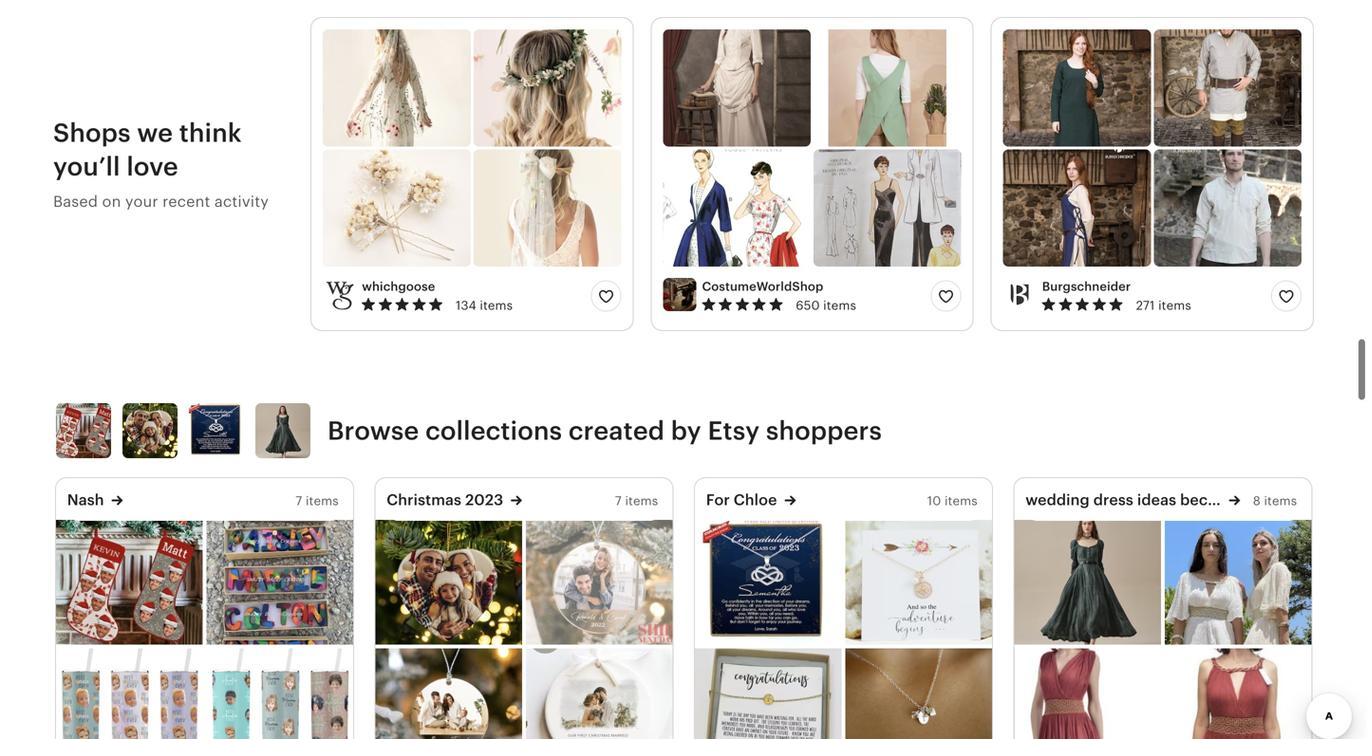 Task type: vqa. For each thing, say whether or not it's contained in the screenshot.


Task type: locate. For each thing, give the bounding box(es) containing it.
1 7 from the left
[[296, 494, 302, 508]]

long dress inspired from ancient greece image
[[1014, 649, 1161, 740]]

graduation necklace, graduation gift, graduation jewelry, inexpensive, class of 2021, grad necklace, high school grads, college grads image
[[695, 649, 841, 740]]

by
[[671, 416, 701, 446]]

customized photo ornament, gift for her, acrylic ornament, couples ornament, memorial ornament, family ornament, keepsake ornament image
[[526, 520, 672, 645]]

8
[[1253, 494, 1261, 508]]

wedding dress ideas because why not
[[1026, 492, 1305, 509]]

7 items
[[296, 494, 339, 508], [615, 494, 658, 508]]

7 down created
[[615, 494, 622, 508]]

based on your recent activity
[[53, 193, 269, 210]]

8 items
[[1253, 494, 1297, 508]]

why
[[1246, 492, 1276, 509]]

7 items down created
[[615, 494, 658, 508]]

graduation necklace gift for her, graduation gift, graduation necklace, personalized graduation gift, sterling silver necklace image
[[695, 520, 841, 645]]

christmas
[[387, 492, 462, 509]]

7 up personalized crayon names, party favors, stocking stuffers, easter basket, flower girl gift, birthday party favors image
[[296, 494, 302, 508]]

1 7 items from the left
[[296, 494, 339, 508]]

7 items up personalized crayon names, party favors, stocking stuffers, easter basket, flower girl gift, birthday party favors image
[[296, 494, 339, 508]]

you'll
[[53, 152, 120, 181]]

10 items
[[927, 494, 978, 508]]

7 for christmas 2023
[[615, 494, 622, 508]]

2 7 items from the left
[[615, 494, 658, 508]]

etsy
[[708, 416, 760, 446]]

wedding
[[1026, 492, 1090, 509]]

costumeworldshop
[[702, 280, 824, 294]]

items right 10
[[945, 494, 978, 508]]

for chloe
[[706, 492, 777, 509]]

shops we think you'll love
[[53, 118, 242, 181]]

sterling silver necklace w/ initial, heart & birthstone charm, personalized jewelry gift for teen tween girl child, letter image
[[845, 649, 992, 740]]

1 horizontal spatial 7
[[615, 494, 622, 508]]

recent
[[162, 193, 210, 210]]

nash
[[67, 492, 104, 509]]

christmas stocking personalized with name, photo stocking, custom christmas 2023 funny photo stocking gifts for family, friends, image
[[56, 520, 202, 645]]

not
[[1280, 492, 1305, 509]]

corset linen dress in teal, regency dress, medieval linen dress, maxi linen dress,  fit and flared dress | linennaive image
[[1014, 520, 1161, 645]]

based
[[53, 193, 98, 210]]

7 items for nash
[[296, 494, 339, 508]]

7
[[296, 494, 302, 508], [615, 494, 622, 508]]

items right 8
[[1264, 494, 1297, 508]]

0 horizontal spatial 7 items
[[296, 494, 339, 508]]

we
[[137, 118, 173, 148]]

mama tumbler, mothers day gift, face tumbler, mama cup, grandma gift, gift for mom, mama gift, nana gift, gigi gift  , gift for mom image
[[206, 649, 353, 740]]

collections
[[425, 416, 562, 446]]

0 horizontal spatial 7
[[296, 494, 302, 508]]

for
[[706, 492, 730, 509]]

gift for grandma, photo tumbler, photo cup, gift for mom, stocking stuffer for grandma, gigi gift, nana gift, face tumbler,christmas tumbler image
[[56, 649, 202, 740]]

ideas
[[1137, 492, 1177, 509]]

items
[[480, 298, 513, 313], [823, 298, 856, 313], [1158, 298, 1191, 313], [306, 494, 339, 508], [625, 494, 658, 508], [945, 494, 978, 508], [1264, 494, 1297, 508]]

2 7 from the left
[[615, 494, 622, 508]]

think
[[179, 118, 242, 148]]

1 horizontal spatial 7 items
[[615, 494, 658, 508]]

whichgoose
[[362, 280, 435, 294]]

shops
[[53, 118, 131, 148]]

7 for nash
[[296, 494, 302, 508]]



Task type: describe. For each thing, give the bounding box(es) containing it.
shoppers
[[766, 416, 882, 446]]

activity
[[214, 193, 269, 210]]

items down created
[[625, 494, 658, 508]]

items down browse
[[306, 494, 339, 508]]

650 items
[[796, 298, 856, 313]]

personalized crayon names, party favors, stocking stuffers, easter basket, flower girl gift, birthday party favors image
[[206, 520, 353, 645]]

browse
[[328, 416, 419, 446]]

because
[[1180, 492, 1242, 509]]

134
[[456, 298, 476, 313]]

christmas 2023
[[387, 492, 503, 509]]

245 ariadne greek ancient dress image
[[1165, 520, 1311, 645]]

271
[[1136, 298, 1155, 313]]

chloe
[[734, 492, 777, 509]]

browse collections created by etsy shoppers
[[328, 416, 882, 446]]

personalized ornament, photo ornament, custom ornament, christmas ornaments, just married ceramic engagement ornament first christmas gifts image
[[375, 520, 522, 645]]

2023
[[465, 492, 503, 509]]

items right 134
[[480, 298, 513, 313]]

created
[[569, 416, 665, 446]]

271 items
[[1136, 298, 1191, 313]]

dress
[[1093, 492, 1134, 509]]

compass necklace, graduation gift for her, graduation necklace, college graduation gift, high school graduation gift for her, class of 2023 image
[[845, 520, 992, 645]]

7 items for christmas 2023
[[615, 494, 658, 508]]

on
[[102, 193, 121, 210]]

10
[[927, 494, 941, 508]]

personalized family picture ornament, christmas gift ornament, custom photo ornament, unique christmas ornament, family memorial ornament image
[[375, 649, 522, 740]]

your
[[125, 193, 158, 210]]

650
[[796, 298, 820, 313]]

greek dress inspired from ancient greece image
[[1165, 649, 1311, 740]]

items right 650
[[823, 298, 856, 313]]

134 items
[[456, 298, 513, 313]]

first christmas married ornament - married photo ornament - first christmas married gift image
[[526, 649, 672, 740]]

love
[[127, 152, 178, 181]]

items right 271
[[1158, 298, 1191, 313]]

burgschneider
[[1042, 280, 1131, 294]]



